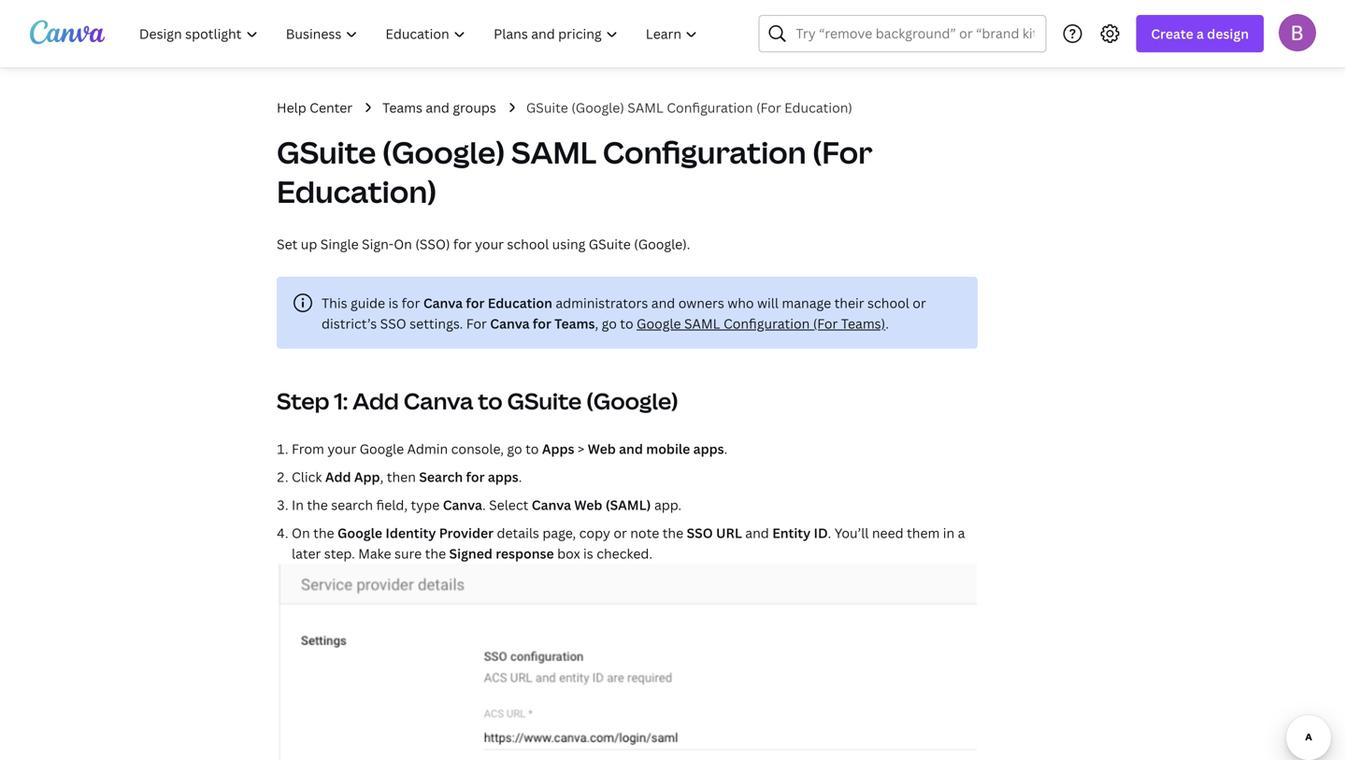 Task type: locate. For each thing, give the bounding box(es) containing it.
1 vertical spatial a
[[958, 524, 965, 542]]

canva up page, at the bottom of the page
[[532, 496, 571, 514]]

and up canva for teams , go to google saml configuration (for teams) .
[[652, 294, 675, 312]]

1 vertical spatial gsuite (google) saml configuration (for education)
[[277, 132, 873, 212]]

1 vertical spatial google
[[360, 440, 404, 458]]

0 horizontal spatial add
[[325, 468, 351, 486]]

1 vertical spatial on
[[292, 524, 310, 542]]

1 vertical spatial (for
[[813, 132, 873, 173]]

(for
[[757, 99, 781, 116], [813, 132, 873, 173], [813, 315, 838, 332]]

1 horizontal spatial add
[[353, 386, 399, 416]]

the right note
[[663, 524, 684, 542]]

0 vertical spatial teams
[[383, 99, 423, 116]]

the
[[307, 496, 328, 514], [313, 524, 334, 542], [663, 524, 684, 542], [425, 545, 446, 562]]

design
[[1208, 25, 1249, 43]]

id
[[814, 524, 828, 542]]

0 vertical spatial or
[[913, 294, 927, 312]]

on up the later
[[292, 524, 310, 542]]

sso down guide
[[380, 315, 407, 332]]

go right console,
[[507, 440, 522, 458]]

or right their
[[913, 294, 927, 312]]

0 vertical spatial go
[[602, 315, 617, 332]]

add
[[353, 386, 399, 416], [325, 468, 351, 486]]

1 horizontal spatial education)
[[785, 99, 853, 116]]

1 vertical spatial is
[[584, 545, 594, 562]]

0 horizontal spatial or
[[614, 524, 627, 542]]

google for on the google identity provider details page, copy or note the sso url and entity id
[[338, 524, 382, 542]]

school left the "using"
[[507, 235, 549, 253]]

1 horizontal spatial a
[[1197, 25, 1204, 43]]

center
[[310, 99, 353, 116]]

go
[[602, 315, 617, 332], [507, 440, 522, 458]]

help center link
[[277, 97, 353, 118]]

web for and
[[588, 440, 616, 458]]

0 horizontal spatial education)
[[277, 171, 437, 212]]

go down administrators
[[602, 315, 617, 332]]

a inside '. you'll need them in a later step. make sure the'
[[958, 524, 965, 542]]

google down the owners
[[637, 315, 681, 332]]

1 horizontal spatial teams
[[555, 315, 595, 332]]

google up make
[[338, 524, 382, 542]]

configuration
[[667, 99, 753, 116], [603, 132, 807, 173], [724, 315, 810, 332]]

1 vertical spatial to
[[478, 386, 503, 416]]

a right in
[[958, 524, 965, 542]]

sso left "url"
[[687, 524, 713, 542]]

note
[[630, 524, 660, 542]]

box
[[557, 545, 580, 562]]

0 horizontal spatial go
[[507, 440, 522, 458]]

gsuite right groups
[[526, 99, 568, 116]]

canva
[[423, 294, 463, 312], [490, 315, 530, 332], [404, 386, 473, 416], [443, 496, 482, 514], [532, 496, 571, 514]]

sso
[[380, 315, 407, 332], [687, 524, 713, 542]]

gsuite
[[526, 99, 568, 116], [277, 132, 376, 173], [589, 235, 631, 253], [507, 386, 582, 416]]

2 vertical spatial saml
[[684, 315, 721, 332]]

2 vertical spatial (for
[[813, 315, 838, 332]]

is right guide
[[389, 294, 399, 312]]

school up teams)
[[868, 294, 910, 312]]

1 horizontal spatial saml
[[628, 99, 664, 116]]

click add app , then search for apps .
[[292, 468, 522, 486]]

,
[[595, 315, 599, 332], [380, 468, 384, 486]]

web for (saml)
[[575, 496, 603, 514]]

your
[[475, 235, 504, 253], [328, 440, 356, 458]]

school inside administrators and owners who will manage their school or district's sso settings. for
[[868, 294, 910, 312]]

0 vertical spatial your
[[475, 235, 504, 253]]

manage
[[782, 294, 831, 312]]

your right (sso)
[[475, 235, 504, 253]]

web
[[588, 440, 616, 458], [575, 496, 603, 514]]

on
[[394, 235, 412, 253], [292, 524, 310, 542]]

1 horizontal spatial ,
[[595, 315, 599, 332]]

console,
[[451, 440, 504, 458]]

page,
[[543, 524, 576, 542]]

identity
[[386, 524, 436, 542]]

1 horizontal spatial apps
[[694, 440, 724, 458]]

in
[[943, 524, 955, 542]]

your right the from in the bottom of the page
[[328, 440, 356, 458]]

(google).
[[634, 235, 691, 253]]

on left (sso)
[[394, 235, 412, 253]]

0 vertical spatial web
[[588, 440, 616, 458]]

a
[[1197, 25, 1204, 43], [958, 524, 965, 542]]

the right in
[[307, 496, 328, 514]]

single
[[321, 235, 359, 253]]

for up the settings.
[[402, 294, 420, 312]]

1 vertical spatial saml
[[511, 132, 597, 173]]

1 vertical spatial teams
[[555, 315, 595, 332]]

2 vertical spatial (google)
[[586, 386, 679, 416]]

0 horizontal spatial is
[[389, 294, 399, 312]]

teams and groups
[[383, 99, 496, 116]]

field,
[[376, 496, 408, 514]]

1 horizontal spatial or
[[913, 294, 927, 312]]

1 vertical spatial sso
[[687, 524, 713, 542]]

a left design on the right of page
[[1197, 25, 1204, 43]]

apps up select
[[488, 468, 519, 486]]

select
[[489, 496, 529, 514]]

to up console,
[[478, 386, 503, 416]]

teams and groups link
[[383, 97, 496, 118]]

guide
[[351, 294, 385, 312]]

gsuite (google) saml configuration (for education)
[[526, 99, 853, 116], [277, 132, 873, 212]]

and
[[426, 99, 450, 116], [652, 294, 675, 312], [619, 440, 643, 458], [746, 524, 769, 542]]

1 horizontal spatial your
[[475, 235, 504, 253]]

web right >
[[588, 440, 616, 458]]

to
[[620, 315, 634, 332], [478, 386, 503, 416], [526, 440, 539, 458]]

using
[[552, 235, 586, 253]]

gsuite right the "using"
[[589, 235, 631, 253]]

on the google identity provider details page, copy or note the sso url and entity id
[[292, 524, 828, 542]]

apps right mobile
[[694, 440, 724, 458]]

saml
[[628, 99, 664, 116], [511, 132, 597, 173], [684, 315, 721, 332]]

0 horizontal spatial school
[[507, 235, 549, 253]]

google
[[637, 315, 681, 332], [360, 440, 404, 458], [338, 524, 382, 542]]

create a design button
[[1137, 15, 1264, 52]]

0 horizontal spatial a
[[958, 524, 965, 542]]

0 vertical spatial saml
[[628, 99, 664, 116]]

0 horizontal spatial saml
[[511, 132, 597, 173]]

1 vertical spatial go
[[507, 440, 522, 458]]

(google)
[[572, 99, 625, 116], [382, 132, 505, 173], [586, 386, 679, 416]]

to left apps
[[526, 440, 539, 458]]

0 horizontal spatial apps
[[488, 468, 519, 486]]

is
[[389, 294, 399, 312], [584, 545, 594, 562]]

0 horizontal spatial to
[[478, 386, 503, 416]]

copy
[[579, 524, 611, 542]]

and left mobile
[[619, 440, 643, 458]]

is right box
[[584, 545, 594, 562]]

web up copy at the bottom left
[[575, 496, 603, 514]]

0 horizontal spatial on
[[292, 524, 310, 542]]

1 horizontal spatial school
[[868, 294, 910, 312]]

1 horizontal spatial go
[[602, 315, 617, 332]]

and inside administrators and owners who will manage their school or district's sso settings. for
[[652, 294, 675, 312]]

0 vertical spatial ,
[[595, 315, 599, 332]]

canva up the settings.
[[423, 294, 463, 312]]

the right sure
[[425, 545, 446, 562]]

0 vertical spatial sso
[[380, 315, 407, 332]]

. inside '. you'll need them in a later step. make sure the'
[[828, 524, 832, 542]]

for right (sso)
[[453, 235, 472, 253]]

and inside teams and groups link
[[426, 99, 450, 116]]

help center
[[277, 99, 353, 116]]

0 horizontal spatial ,
[[380, 468, 384, 486]]

google saml configuration (for teams) link
[[637, 315, 886, 332]]

1 vertical spatial ,
[[380, 468, 384, 486]]

help
[[277, 99, 306, 116]]

or up checked.
[[614, 524, 627, 542]]

1 horizontal spatial to
[[526, 440, 539, 458]]

1 vertical spatial education)
[[277, 171, 437, 212]]

sure
[[395, 545, 422, 562]]

1 vertical spatial or
[[614, 524, 627, 542]]

for up the for at the top
[[466, 294, 485, 312]]

.
[[886, 315, 889, 332], [724, 440, 728, 458], [519, 468, 522, 486], [482, 496, 486, 514], [828, 524, 832, 542]]

teams right center
[[383, 99, 423, 116]]

0 vertical spatial is
[[389, 294, 399, 312]]

for
[[466, 315, 487, 332]]

for
[[453, 235, 472, 253], [402, 294, 420, 312], [466, 294, 485, 312], [533, 315, 552, 332], [466, 468, 485, 486]]

2 vertical spatial google
[[338, 524, 382, 542]]

0 vertical spatial on
[[394, 235, 412, 253]]

, left then
[[380, 468, 384, 486]]

0 vertical spatial (for
[[757, 99, 781, 116]]

teams
[[383, 99, 423, 116], [555, 315, 595, 332]]

0 horizontal spatial sso
[[380, 315, 407, 332]]

1 vertical spatial web
[[575, 496, 603, 514]]

google up app
[[360, 440, 404, 458]]

set
[[277, 235, 298, 253]]

or for copy
[[614, 524, 627, 542]]

a inside dropdown button
[[1197, 25, 1204, 43]]

add right 1:
[[353, 386, 399, 416]]

need
[[872, 524, 904, 542]]

administrators
[[556, 294, 648, 312]]

mobile
[[646, 440, 690, 458]]

later
[[292, 545, 321, 562]]

0 vertical spatial education)
[[785, 99, 853, 116]]

bob builder image
[[1279, 14, 1317, 51]]

teams inside teams and groups link
[[383, 99, 423, 116]]

signed response box is checked.
[[449, 545, 653, 562]]

add left app
[[325, 468, 351, 486]]

who
[[728, 294, 754, 312]]

0 horizontal spatial teams
[[383, 99, 423, 116]]

and left groups
[[426, 99, 450, 116]]

teams down administrators
[[555, 315, 595, 332]]

their
[[835, 294, 865, 312]]

0 vertical spatial a
[[1197, 25, 1204, 43]]

education)
[[785, 99, 853, 116], [277, 171, 437, 212]]

, down administrators
[[595, 315, 599, 332]]

1 vertical spatial apps
[[488, 468, 519, 486]]

checked.
[[597, 545, 653, 562]]

0 vertical spatial add
[[353, 386, 399, 416]]

saml inside gsuite (google) saml configuration (for education)
[[511, 132, 597, 173]]

1 vertical spatial school
[[868, 294, 910, 312]]

or inside administrators and owners who will manage their school or district's sso settings. for
[[913, 294, 927, 312]]

to down administrators
[[620, 315, 634, 332]]

2 horizontal spatial to
[[620, 315, 634, 332]]

0 horizontal spatial your
[[328, 440, 356, 458]]



Task type: vqa. For each thing, say whether or not it's contained in the screenshot.
In the search field, type Canva . Select Canva Web (SAML) app.
yes



Task type: describe. For each thing, give the bounding box(es) containing it.
you'll
[[835, 524, 869, 542]]

from
[[292, 440, 324, 458]]

create a design
[[1151, 25, 1249, 43]]

top level navigation element
[[127, 15, 714, 52]]

app
[[354, 468, 380, 486]]

education
[[488, 294, 553, 312]]

type
[[411, 496, 440, 514]]

2 vertical spatial to
[[526, 440, 539, 458]]

district's
[[322, 315, 377, 332]]

for down "education"
[[533, 315, 552, 332]]

(saml)
[[606, 496, 651, 514]]

>
[[578, 440, 585, 458]]

0 vertical spatial google
[[637, 315, 681, 332]]

click
[[292, 468, 322, 486]]

administrators and owners who will manage their school or district's sso settings. for
[[322, 294, 927, 332]]

search
[[419, 468, 463, 486]]

create
[[1151, 25, 1194, 43]]

and right "url"
[[746, 524, 769, 542]]

entity
[[773, 524, 811, 542]]

from your google admin console, go to apps > web and mobile apps .
[[292, 440, 728, 458]]

owners
[[679, 294, 725, 312]]

gsuite (google) saml configuration (for education) link
[[526, 97, 853, 118]]

canva for teams , go to google saml configuration (for teams) .
[[490, 315, 889, 332]]

then
[[387, 468, 416, 486]]

groups
[[453, 99, 496, 116]]

Try "remove background" or "brand kit" search field
[[796, 16, 1035, 51]]

up
[[301, 235, 317, 253]]

canva up the 'provider'
[[443, 496, 482, 514]]

step.
[[324, 545, 355, 562]]

0 vertical spatial gsuite (google) saml configuration (for education)
[[526, 99, 853, 116]]

1:
[[334, 386, 348, 416]]

details
[[497, 524, 539, 542]]

admin
[[407, 440, 448, 458]]

(for inside gsuite (google) saml configuration (for education) link
[[757, 99, 781, 116]]

the up step.
[[313, 524, 334, 542]]

signed
[[449, 545, 493, 562]]

0 vertical spatial (google)
[[572, 99, 625, 116]]

app.
[[655, 496, 682, 514]]

or for school
[[913, 294, 927, 312]]

will
[[757, 294, 779, 312]]

this
[[322, 294, 347, 312]]

, for teams
[[595, 315, 599, 332]]

1 horizontal spatial sso
[[687, 524, 713, 542]]

0 vertical spatial apps
[[694, 440, 724, 458]]

search
[[331, 496, 373, 514]]

url
[[716, 524, 742, 542]]

make
[[358, 545, 391, 562]]

apps
[[542, 440, 575, 458]]

, for app
[[380, 468, 384, 486]]

in the search field, type canva . select canva web (saml) app.
[[292, 496, 682, 514]]

this guide is for canva for education
[[322, 294, 553, 312]]

response
[[496, 545, 554, 562]]

education) inside gsuite (google) saml configuration (for education)
[[277, 171, 437, 212]]

gsuite down center
[[277, 132, 376, 173]]

1 horizontal spatial on
[[394, 235, 412, 253]]

1 vertical spatial your
[[328, 440, 356, 458]]

in
[[292, 496, 304, 514]]

2 horizontal spatial saml
[[684, 315, 721, 332]]

teams)
[[841, 315, 886, 332]]

1 horizontal spatial is
[[584, 545, 594, 562]]

them
[[907, 524, 940, 542]]

0 vertical spatial school
[[507, 235, 549, 253]]

1 vertical spatial configuration
[[603, 132, 807, 173]]

gsuite up apps
[[507, 386, 582, 416]]

1 vertical spatial (google)
[[382, 132, 505, 173]]

provider
[[439, 524, 494, 542]]

for down console,
[[466, 468, 485, 486]]

0 vertical spatial configuration
[[667, 99, 753, 116]]

step
[[277, 386, 330, 416]]

settings.
[[410, 315, 463, 332]]

2 vertical spatial configuration
[[724, 315, 810, 332]]

0 vertical spatial to
[[620, 315, 634, 332]]

(sso)
[[415, 235, 450, 253]]

sso inside administrators and owners who will manage their school or district's sso settings. for
[[380, 315, 407, 332]]

canva down "education"
[[490, 315, 530, 332]]

step 1: add canva to gsuite (google)
[[277, 386, 679, 416]]

canva up admin
[[404, 386, 473, 416]]

. you'll need them in a later step. make sure the
[[292, 524, 965, 562]]

sign-
[[362, 235, 394, 253]]

1 vertical spatial add
[[325, 468, 351, 486]]

saml inside gsuite (google) saml configuration (for education) link
[[628, 99, 664, 116]]

the inside '. you'll need them in a later step. make sure the'
[[425, 545, 446, 562]]

google for from your google admin console, go to apps > web and mobile apps .
[[360, 440, 404, 458]]

set up single sign-on (sso) for your school using gsuite (google).
[[277, 235, 691, 253]]



